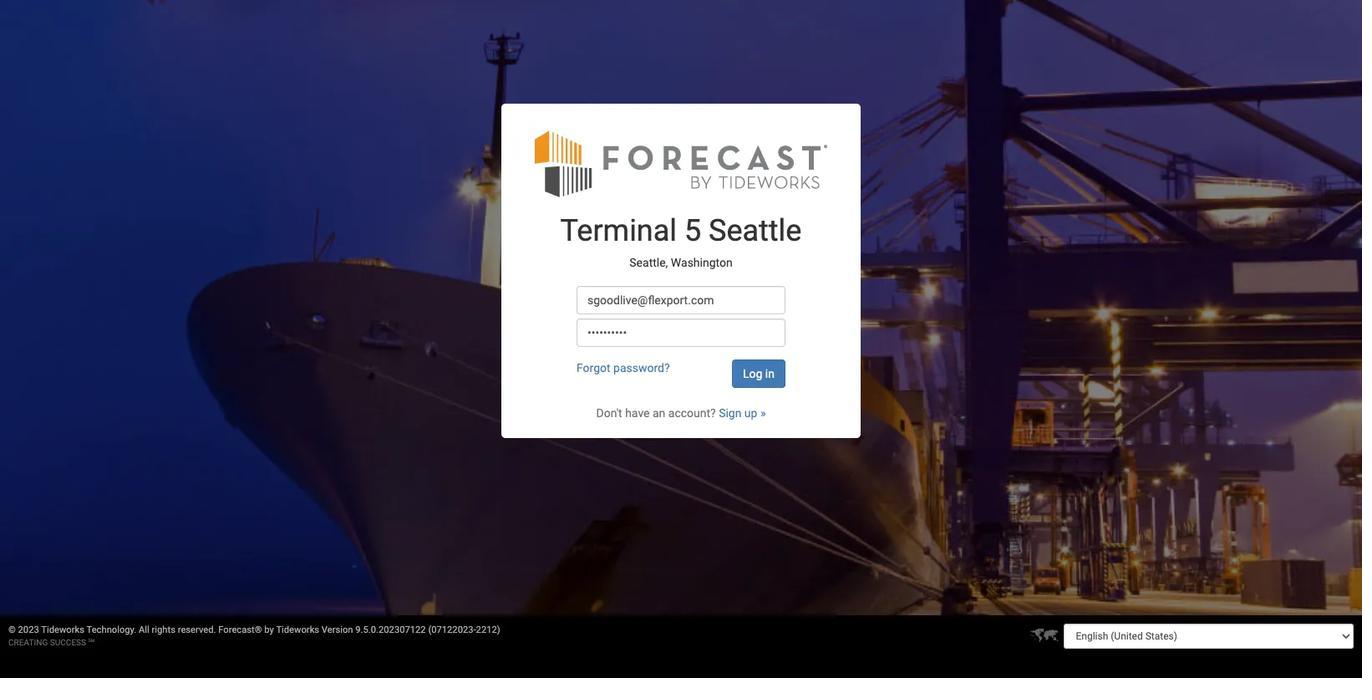 Task type: locate. For each thing, give the bounding box(es) containing it.
account?
[[669, 407, 716, 420]]

don't
[[597, 407, 623, 420]]

Email or username text field
[[577, 286, 786, 315]]

technology.
[[87, 625, 137, 635]]

reserved.
[[178, 625, 216, 635]]

forecast® by tideworks image
[[535, 129, 828, 198]]

5
[[685, 214, 702, 249]]

1 horizontal spatial tideworks
[[276, 625, 319, 635]]

log in button
[[732, 360, 786, 388]]

tideworks up success
[[41, 625, 84, 635]]

1 tideworks from the left
[[41, 625, 84, 635]]

rights
[[152, 625, 176, 635]]

creating
[[8, 638, 48, 647]]

tideworks right by
[[276, 625, 319, 635]]

all
[[139, 625, 149, 635]]

washington
[[671, 256, 733, 269]]

tideworks
[[41, 625, 84, 635], [276, 625, 319, 635]]

℠
[[88, 638, 95, 647]]

forecast®
[[218, 625, 262, 635]]

seattle
[[709, 214, 802, 249]]

0 horizontal spatial tideworks
[[41, 625, 84, 635]]

sign
[[719, 407, 742, 420]]

have
[[626, 407, 650, 420]]

seattle,
[[630, 256, 668, 269]]

success
[[50, 638, 86, 647]]

(07122023-
[[428, 625, 476, 635]]



Task type: vqa. For each thing, say whether or not it's contained in the screenshot.
top 50
no



Task type: describe. For each thing, give the bounding box(es) containing it.
»
[[761, 407, 766, 420]]

Password password field
[[577, 319, 786, 347]]

password?
[[614, 361, 670, 375]]

don't have an account? sign up »
[[597, 407, 766, 420]]

©
[[8, 625, 16, 635]]

version
[[322, 625, 353, 635]]

terminal
[[561, 214, 677, 249]]

forgot
[[577, 361, 611, 375]]

by
[[264, 625, 274, 635]]

2023
[[18, 625, 39, 635]]

up
[[745, 407, 758, 420]]

forgot password? log in
[[577, 361, 775, 381]]

an
[[653, 407, 666, 420]]

© 2023 tideworks technology. all rights reserved. forecast® by tideworks version 9.5.0.202307122 (07122023-2212) creating success ℠
[[8, 625, 501, 647]]

forgot password? link
[[577, 361, 670, 375]]

sign up » link
[[719, 407, 766, 420]]

in
[[766, 367, 775, 381]]

2212)
[[476, 625, 501, 635]]

terminal 5 seattle seattle, washington
[[561, 214, 802, 269]]

log
[[743, 367, 763, 381]]

2 tideworks from the left
[[276, 625, 319, 635]]

9.5.0.202307122
[[356, 625, 426, 635]]



